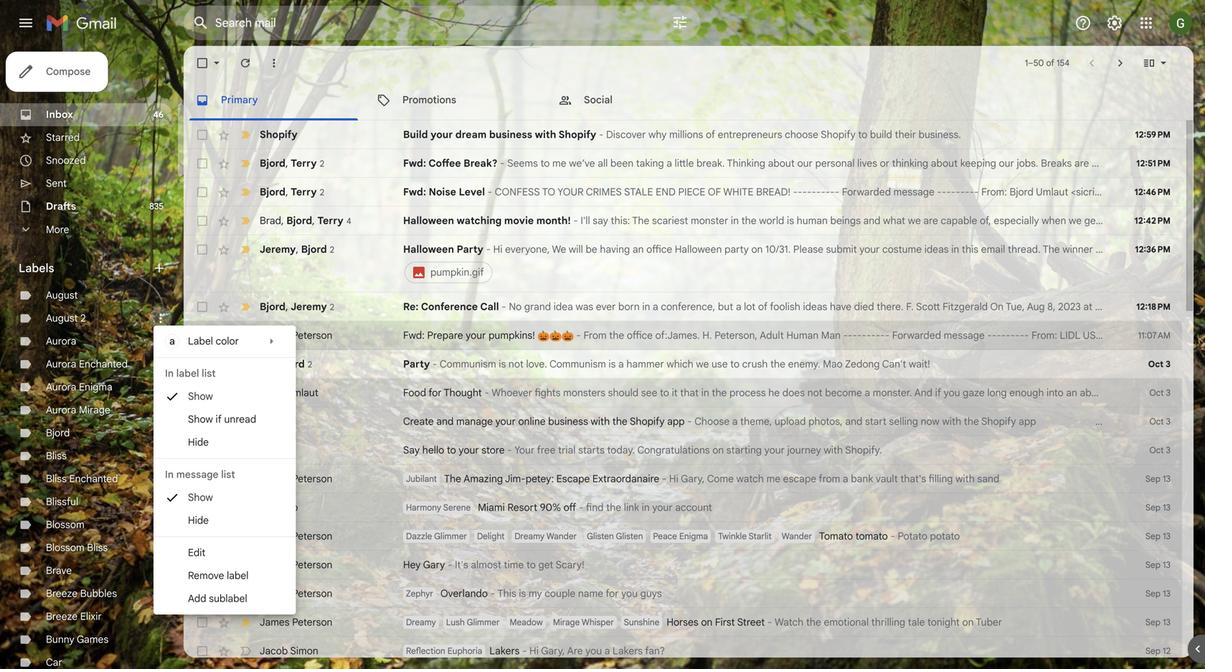 Task type: vqa. For each thing, say whether or not it's contained in the screenshot.


Task type: locate. For each thing, give the bounding box(es) containing it.
the left abyss
[[1112, 387, 1127, 399]]

snoozed
[[46, 154, 86, 167]]

forwarded up "wait!"
[[893, 329, 942, 342]]

party up the food
[[403, 358, 430, 371]]

inbox
[[46, 108, 73, 121]]

we left 'use'
[[696, 358, 709, 371]]

if inside menu
[[216, 413, 222, 426]]

wander down harmony serene miami resort 90% off - find the link in your account
[[547, 531, 577, 542]]

1 vertical spatial enchanted
[[69, 473, 118, 486]]

🎃 image up the love.
[[538, 330, 550, 343]]

aurora down aurora link
[[46, 358, 76, 371]]

dreamy down resort
[[515, 531, 545, 542]]

be left awarded
[[1113, 243, 1125, 256]]

hey gary - it's almost time to get scary!
[[403, 559, 585, 572]]

1 vertical spatial important according to google magic. switch
[[238, 357, 253, 372]]

games
[[77, 634, 109, 646]]

tab list
[[184, 80, 1194, 121]]

bunny games
[[46, 634, 109, 646]]

1 vertical spatial gary,
[[541, 645, 565, 658]]

4 sep 13 from the top
[[1146, 560, 1171, 571]]

halloween down 'noise'
[[403, 215, 454, 227]]

enemy.
[[788, 358, 821, 371]]

primary tab
[[184, 80, 364, 121]]

1 bjord , terry 2 from the top
[[260, 157, 324, 170]]

2 inside me , bjord 2
[[308, 359, 312, 370]]

1 vertical spatial the
[[1043, 243, 1061, 256]]

2 blossom from the top
[[46, 542, 84, 554]]

0 horizontal spatial glisten
[[587, 531, 614, 542]]

0 horizontal spatial of
[[706, 128, 716, 141]]

0 horizontal spatial an
[[633, 243, 644, 256]]

1 aurora from the top
[[46, 335, 76, 348]]

0 vertical spatial label
[[176, 367, 199, 380]]

blossom down blossom link
[[46, 542, 84, 554]]

menu containing a
[[154, 326, 296, 615]]

if left the unread
[[216, 413, 222, 426]]

me left we've
[[553, 157, 567, 170]]

dreamy for dreamy
[[406, 618, 436, 628]]

11 row from the top
[[184, 436, 1183, 465]]

not important switch
[[238, 415, 253, 429], [238, 530, 253, 544], [238, 587, 253, 601]]

the left "winner"
[[1043, 243, 1061, 256]]

1 horizontal spatial umlaut
[[1036, 186, 1069, 198]]

1 horizontal spatial hi
[[530, 645, 539, 658]]

0 vertical spatial list
[[202, 367, 216, 380]]

mirage down the aurora enigma
[[79, 404, 110, 417]]

sent link
[[46, 177, 67, 190]]

enigma right peace
[[680, 531, 708, 542]]

1 horizontal spatial 🎃 image
[[562, 330, 574, 343]]

james right sublabel
[[260, 588, 290, 600]]

0 horizontal spatial ideas
[[803, 301, 828, 313]]

hide up in message list
[[188, 436, 209, 449]]

1 vertical spatial me
[[260, 358, 274, 371]]

6 peterson from the top
[[292, 617, 333, 629]]

terry
[[291, 157, 317, 170], [291, 186, 317, 198], [318, 214, 344, 227]]

tomato
[[820, 530, 854, 543]]

row up jubilant the amazing jim-petey: escape extraordanaire - hi gary, come watch me escape from a bank vault that's filling with sand
[[184, 436, 1183, 465]]

3 not important switch from the top
[[238, 587, 253, 601]]

835
[[149, 201, 164, 212]]

not right does
[[808, 387, 823, 399]]

1 be from the left
[[586, 243, 598, 256]]

0 horizontal spatial 🎃 image
[[538, 330, 550, 343]]

1 horizontal spatial enigma
[[680, 531, 708, 542]]

0 horizontal spatial get
[[539, 559, 554, 572]]

0 vertical spatial message
[[894, 186, 935, 198]]

free
[[537, 444, 556, 457]]

enchanted for bliss enchanted
[[69, 473, 118, 486]]

of right millions
[[706, 128, 716, 141]]

15 row from the top
[[184, 551, 1183, 580]]

0 vertical spatial not important switch
[[238, 415, 253, 429]]

2 show from the top
[[188, 413, 213, 426]]

0 vertical spatial are
[[1075, 157, 1090, 170]]

6 james from the top
[[260, 617, 290, 629]]

1 vertical spatial bjord , terry 2
[[260, 186, 324, 198]]

1 row from the top
[[184, 121, 1183, 149]]

the right the watch
[[807, 617, 822, 629]]

2 horizontal spatial message
[[944, 329, 985, 342]]

james up jacob
[[260, 617, 290, 629]]

office down scariest
[[647, 243, 673, 256]]

2 3 from the top
[[1167, 388, 1171, 399]]

row containing brad klo
[[184, 494, 1183, 522]]

🎃 image left from
[[562, 330, 574, 343]]

1 vertical spatial bliss
[[46, 473, 67, 486]]

row
[[184, 121, 1183, 149], [184, 149, 1206, 178], [184, 178, 1206, 207], [184, 207, 1206, 235], [184, 235, 1206, 293], [184, 293, 1206, 322], [184, 322, 1206, 350], [184, 350, 1183, 379], [184, 379, 1206, 408], [184, 408, 1183, 436], [184, 436, 1183, 465], [184, 465, 1183, 494], [184, 494, 1183, 522], [184, 522, 1183, 551], [184, 551, 1183, 580], [184, 580, 1183, 609], [184, 609, 1183, 637], [184, 637, 1183, 666]]

1 vertical spatial list
[[221, 469, 235, 481]]

4 james from the top
[[260, 559, 290, 572]]

1 vertical spatial brad
[[260, 502, 281, 514]]

with up starts
[[591, 416, 610, 428]]

1 vertical spatial office
[[627, 329, 653, 342]]

in inside cell
[[952, 243, 960, 256]]

aurora mirage
[[46, 404, 110, 417]]

0 vertical spatial business
[[489, 128, 533, 141]]

labels
[[19, 261, 54, 276]]

breeze for breeze elixir
[[46, 611, 78, 623]]

0 vertical spatial umlaut
[[1036, 186, 1069, 198]]

2
[[320, 158, 324, 169], [320, 187, 324, 198], [330, 245, 335, 255], [330, 302, 335, 313], [80, 312, 86, 325], [308, 359, 312, 370]]

bjord up me , bjord 2
[[260, 301, 286, 313]]

level
[[459, 186, 485, 198]]

with up from
[[824, 444, 843, 457]]

6 13 from the top
[[1163, 618, 1171, 628]]

0 vertical spatial august
[[46, 289, 78, 302]]

8 row from the top
[[184, 350, 1183, 379]]

aurora for aurora enchanted
[[46, 358, 76, 371]]

3 3 from the top
[[1167, 417, 1171, 427]]

hide up edit
[[188, 515, 209, 527]]

compose
[[46, 65, 91, 78]]

2 sep 13 from the top
[[1146, 503, 1171, 514]]

1 vertical spatial not important switch
[[238, 530, 253, 544]]

2 brad from the top
[[260, 502, 281, 514]]

row containing me
[[184, 350, 1183, 379]]

you right are
[[586, 645, 602, 658]]

peterson,
[[715, 329, 758, 342]]

4 3 from the top
[[1167, 445, 1171, 456]]

app
[[668, 416, 685, 428], [1019, 416, 1037, 428]]

about down business.
[[931, 157, 958, 170]]

3 peterson from the top
[[292, 530, 333, 543]]

3 fwd: from the top
[[403, 329, 425, 342]]

1 not important switch from the top
[[238, 415, 253, 429]]

menu
[[154, 326, 296, 615]]

idea left t
[[1183, 157, 1202, 170]]

0 horizontal spatial be
[[586, 243, 598, 256]]

1 in from the top
[[165, 367, 174, 380]]

0 vertical spatial breeze
[[46, 588, 78, 600]]

13 row from the top
[[184, 494, 1183, 522]]

zedong
[[846, 358, 880, 371]]

and left start
[[846, 416, 863, 428]]

street
[[738, 617, 765, 629]]

mao
[[823, 358, 843, 371]]

gary, left are
[[541, 645, 565, 658]]

1 brad from the top
[[260, 214, 281, 227]]

12
[[1163, 646, 1171, 657]]

in message list
[[165, 469, 235, 481]]

46
[[153, 109, 164, 120]]

4 aurora from the top
[[46, 404, 76, 417]]

tab list containing primary
[[184, 80, 1194, 121]]

row down piece
[[184, 207, 1206, 235]]

1 horizontal spatial glisten
[[616, 531, 643, 542]]

label for in
[[176, 367, 199, 380]]

enigma for aurora enigma
[[79, 381, 113, 394]]

row containing brad
[[184, 207, 1206, 235]]

13
[[1163, 474, 1171, 485], [1163, 503, 1171, 514], [1163, 531, 1171, 542], [1163, 560, 1171, 571], [1163, 589, 1171, 600], [1163, 618, 1171, 628]]

1 vertical spatial august
[[46, 312, 78, 325]]

forwarded down lives
[[842, 186, 891, 198]]

1 horizontal spatial dreamy
[[515, 531, 545, 542]]

1 vertical spatial glimmer
[[467, 618, 500, 628]]

color
[[216, 335, 239, 348]]

us
[[1083, 329, 1096, 342]]

, for party - communism is not love. communism is a hammer which we use to crush the enemy. mao zedong can't wait!
[[274, 358, 276, 371]]

1 horizontal spatial gaze
[[1175, 387, 1197, 399]]

aurora for aurora link
[[46, 335, 76, 348]]

2 vertical spatial fwd:
[[403, 329, 425, 342]]

jubilant
[[406, 474, 437, 485]]

3 13 from the top
[[1163, 531, 1171, 542]]

shopify down see
[[630, 416, 665, 428]]

2 horizontal spatial we
[[1069, 215, 1082, 227]]

0 vertical spatial not
[[1137, 157, 1152, 170]]

0 horizontal spatial about
[[768, 157, 795, 170]]

breeze bubbles
[[46, 588, 117, 600]]

glimmer for lush glimmer
[[467, 618, 500, 628]]

start
[[866, 416, 887, 428]]

lot
[[744, 301, 756, 313]]

None checkbox
[[195, 56, 210, 70], [195, 128, 210, 142], [195, 156, 210, 171], [195, 185, 210, 200], [195, 243, 210, 257], [195, 644, 210, 659], [195, 56, 210, 70], [195, 128, 210, 142], [195, 156, 210, 171], [195, 185, 210, 200], [195, 243, 210, 257], [195, 644, 210, 659]]

1 vertical spatial party
[[403, 358, 430, 371]]

will right "winner"
[[1096, 243, 1111, 256]]

for
[[429, 387, 442, 399], [606, 588, 619, 600]]

with left sand
[[956, 473, 975, 486]]

is
[[787, 215, 795, 227], [499, 358, 506, 371], [609, 358, 616, 371], [519, 588, 526, 600]]

0 horizontal spatial idea
[[554, 301, 573, 313]]

enigma inside labels navigation
[[79, 381, 113, 394]]

halloween for halloween party - hi everyone, we will be having an office halloween party on 10/31. please submit your costume ideas in this email thread. the winner will be awarded a trip to 
[[403, 243, 454, 256]]

peterson
[[292, 329, 333, 342], [292, 473, 333, 486], [292, 530, 333, 543], [292, 559, 333, 572], [292, 588, 333, 600], [292, 617, 333, 629]]

1 lakers from the left
[[490, 645, 520, 658]]

bjord down brad , bjord , terry 4 at the top left of the page
[[301, 243, 327, 256]]

app down "it"
[[668, 416, 685, 428]]

if right and
[[936, 387, 942, 399]]

important according to google magic. switch
[[238, 329, 253, 343], [238, 357, 253, 372]]

1 communism from the left
[[440, 358, 496, 371]]

1 horizontal spatial the
[[633, 215, 650, 227]]

2023
[[1059, 301, 1081, 313]]

0 vertical spatial gary,
[[681, 473, 705, 486]]

blossom for blossom bliss
[[46, 542, 84, 554]]

in right link
[[642, 502, 650, 514]]

9 row from the top
[[184, 379, 1206, 408]]

0 horizontal spatial app
[[668, 416, 685, 428]]

1 important according to google magic. switch from the top
[[238, 329, 253, 343]]

label
[[176, 367, 199, 380], [227, 570, 249, 582]]

0 horizontal spatial wander
[[547, 531, 577, 542]]

the left the world
[[742, 215, 757, 227]]

1 vertical spatial of
[[706, 128, 716, 141]]

4 peterson from the top
[[292, 559, 333, 572]]

bjord up especially
[[1010, 186, 1034, 198]]

almost
[[471, 559, 502, 572]]

0 vertical spatial if
[[936, 387, 942, 399]]

5 13 from the top
[[1163, 589, 1171, 600]]

advanced search options image
[[666, 8, 695, 37]]

jeremy , bjord 2
[[260, 243, 335, 256]]

, for fwd: noise level - confess to your crimes stale end piece of white bread! ---------- forwarded message --------- from: bjord umlaut <sicritbjordd@gmail.com> dat
[[286, 186, 288, 198]]

0 horizontal spatial gaze
[[963, 387, 985, 399]]

2 in from the top
[[165, 469, 174, 481]]

1 horizontal spatial message
[[894, 186, 935, 198]]

breeze down brave link
[[46, 588, 78, 600]]

0 vertical spatial for
[[429, 387, 442, 399]]

hi down meadow
[[530, 645, 539, 658]]

harmony serene miami resort 90% off - find the link in your account
[[406, 502, 713, 514]]

gary, left come
[[681, 473, 705, 486]]

1 vertical spatial mirage
[[553, 618, 580, 628]]

jacob simon
[[260, 645, 319, 658]]

message inside labels navigation
[[176, 469, 219, 481]]

are
[[567, 645, 583, 658]]

glisten down the find
[[587, 531, 614, 542]]

august for august 2
[[46, 312, 78, 325]]

dreamy wander
[[515, 531, 577, 542]]

18 row from the top
[[184, 637, 1183, 666]]

1 vertical spatial show
[[188, 413, 213, 426]]

0 horizontal spatial message
[[176, 469, 219, 481]]

0 vertical spatial glimmer
[[434, 531, 467, 542]]

4
[[347, 216, 352, 227]]

august down august link
[[46, 312, 78, 325]]

1 august from the top
[[46, 289, 78, 302]]

settings image
[[1107, 14, 1124, 32]]

2 not important switch from the top
[[238, 530, 253, 544]]

1 3 from the top
[[1166, 359, 1171, 370]]

1 horizontal spatial communism
[[550, 358, 606, 371]]

me up bjord umlaut at the left
[[260, 358, 274, 371]]

aurora
[[46, 335, 76, 348], [46, 358, 76, 371], [46, 381, 76, 394], [46, 404, 76, 417]]

potato
[[930, 530, 961, 543]]

17 row from the top
[[184, 609, 1183, 637]]

aurora up bjord link
[[46, 404, 76, 417]]

time
[[504, 559, 524, 572]]

a left label
[[169, 335, 175, 348]]

james up brad klo
[[260, 473, 290, 486]]

label for remove
[[227, 570, 249, 582]]

august 2
[[46, 312, 86, 325]]

noise
[[429, 186, 456, 198]]

the right crush
[[771, 358, 786, 371]]

label down label
[[176, 367, 199, 380]]

in for in message list
[[165, 469, 174, 481]]

bjord up brad , bjord , terry 4 at the top left of the page
[[260, 186, 286, 198]]

bjord down primary tab
[[260, 157, 286, 170]]

label up sublabel
[[227, 570, 249, 582]]

main content
[[184, 46, 1206, 670]]

communism up monsters
[[550, 358, 606, 371]]

, for halloween watching movie month! - i'll say this: the scariest monster in the world is human beings and what we are capable of, especially when we get together. jordan peele 
[[281, 214, 284, 227]]

2 august from the top
[[46, 312, 78, 325]]

2 james peterson from the top
[[260, 473, 333, 486]]

blossom bliss
[[46, 542, 108, 554]]

break.
[[697, 157, 725, 170]]

say hello to your store - your free trial starts today. congratulations on starting your journey with shopify. ﻿͏ ﻿͏ ﻿͏ ﻿͏ ﻿͏ ﻿͏ ﻿͏ ﻿͏ ﻿͏ ﻿͏ ﻿͏ ﻿͏ ﻿͏ ﻿͏ ﻿͏ ﻿͏ ﻿͏ ﻿͏ ﻿͏ ﻿͏ ﻿͏ ﻿͏ ﻿͏ ﻿͏ ﻿͏ ﻿͏ ﻿͏ ﻿͏ ﻿͏ ﻿͏ ͏‌ ͏‌ ͏‌ ͏‌ ͏‌ ͏‌ ͏‌ ͏‌ ͏‌
[[403, 444, 983, 457]]

see
[[641, 387, 658, 399]]

add sublabel
[[188, 593, 247, 605]]

1 wander from the left
[[547, 531, 577, 542]]

7 row from the top
[[184, 322, 1206, 350]]

1 vertical spatial are
[[924, 215, 939, 227]]

0 vertical spatial party
[[457, 243, 484, 256]]

halloween for halloween watching movie month! - i'll say this: the scariest monster in the world is human beings and what we are capable of, especially when we get together. jordan peele 
[[403, 215, 454, 227]]

bank
[[851, 473, 874, 486]]

euphoria
[[448, 646, 483, 657]]

2 fwd: from the top
[[403, 186, 426, 198]]

5 peterson from the top
[[292, 588, 333, 600]]

2 breeze from the top
[[46, 611, 78, 623]]

hi
[[494, 243, 503, 256], [670, 473, 679, 486], [530, 645, 539, 658]]

does
[[783, 387, 805, 399]]

0 vertical spatial bliss
[[46, 450, 67, 463]]

0 vertical spatial me
[[553, 157, 567, 170]]

from
[[819, 473, 841, 486]]

glisten down link
[[616, 531, 643, 542]]

fwd: down re:
[[403, 329, 425, 342]]

1 vertical spatial dreamy
[[406, 618, 436, 628]]

august for august link
[[46, 289, 78, 302]]

hi left everyone, in the top of the page
[[494, 243, 503, 256]]

row up little
[[184, 121, 1183, 149]]

labels navigation
[[0, 46, 296, 670]]

brad for brad , bjord , terry 4
[[260, 214, 281, 227]]

a right become
[[865, 387, 871, 399]]

in for in label list
[[165, 367, 174, 380]]

brad for brad klo
[[260, 502, 281, 514]]

grand
[[525, 301, 551, 313]]

row down peace enigma
[[184, 551, 1183, 580]]

16 row from the top
[[184, 580, 1183, 609]]

james right important mainly because it was sent directly to you. switch
[[260, 559, 290, 572]]

0 vertical spatial fwd:
[[403, 157, 426, 170]]

now
[[921, 416, 940, 428]]

1 hide from the top
[[188, 436, 209, 449]]

aurora for aurora enigma
[[46, 381, 76, 394]]

toggle split pane mode image
[[1143, 56, 1157, 70]]

4 row from the top
[[184, 207, 1206, 235]]

in left this
[[952, 243, 960, 256]]

have
[[830, 301, 852, 313]]

3 show from the top
[[188, 492, 213, 504]]

monsters
[[564, 387, 606, 399]]

support image
[[1075, 14, 1092, 32]]

0 vertical spatial get
[[1085, 215, 1100, 227]]

are
[[1075, 157, 1090, 170], [924, 215, 939, 227]]

your up peace
[[653, 502, 673, 514]]

me , bjord 2
[[260, 358, 312, 371]]

10 row from the top
[[184, 408, 1183, 436]]

older image
[[1114, 56, 1128, 70]]

enigma
[[79, 381, 113, 394], [680, 531, 708, 542]]

personal
[[816, 157, 855, 170]]

1 vertical spatial ideas
[[803, 301, 828, 313]]

cell
[[403, 243, 1206, 286]]

5 row from the top
[[184, 235, 1206, 293]]

0 horizontal spatial the
[[444, 473, 462, 486]]

12:36 pm
[[1136, 244, 1171, 255]]

1 vertical spatial blossom
[[46, 542, 84, 554]]

row down account
[[184, 522, 1183, 551]]

build
[[870, 128, 893, 141]]

0 horizontal spatial will
[[569, 243, 583, 256]]

james down brad klo
[[260, 530, 290, 543]]

1 horizontal spatial about
[[931, 157, 958, 170]]

umlaut up when
[[1036, 186, 1069, 198]]

selling
[[890, 416, 919, 428]]

your
[[431, 128, 453, 141], [860, 243, 880, 256], [466, 329, 486, 342], [496, 416, 516, 428], [459, 444, 479, 457], [765, 444, 785, 457], [653, 502, 673, 514]]

0 vertical spatial enigma
[[79, 381, 113, 394]]

wander right starlit
[[782, 531, 812, 542]]

message down fitzgerald
[[944, 329, 985, 342]]

row down the which
[[184, 379, 1206, 408]]

3 sep from the top
[[1146, 531, 1161, 542]]

7 sep from the top
[[1146, 646, 1161, 657]]

3
[[1166, 359, 1171, 370], [1167, 388, 1171, 399], [1167, 417, 1171, 427], [1167, 445, 1171, 456]]

1 horizontal spatial not
[[808, 387, 823, 399]]

1 horizontal spatial and
[[846, 416, 863, 428]]

0 vertical spatial ideas
[[925, 243, 949, 256]]

2 inside jeremy , bjord 2
[[330, 245, 335, 255]]

1 vertical spatial breeze
[[46, 611, 78, 623]]

1 about from the left
[[768, 157, 795, 170]]

1 fwd: from the top
[[403, 157, 426, 170]]

bliss for bliss enchanted
[[46, 473, 67, 486]]

0 horizontal spatial dreamy
[[406, 618, 436, 628]]

2 communism from the left
[[550, 358, 606, 371]]

None checkbox
[[195, 214, 210, 228], [195, 300, 210, 314], [195, 616, 210, 630], [195, 214, 210, 228], [195, 300, 210, 314], [195, 616, 210, 630]]

1 horizontal spatial be
[[1113, 243, 1125, 256]]

hi down congratulations
[[670, 473, 679, 486]]

filling
[[929, 473, 954, 486]]

message down show if unread
[[176, 469, 219, 481]]

blossom for blossom link
[[46, 519, 84, 531]]

hammer
[[627, 358, 664, 371]]

1 horizontal spatial if
[[936, 387, 942, 399]]

communism
[[440, 358, 496, 371], [550, 358, 606, 371]]

1 horizontal spatial get
[[1085, 215, 1100, 227]]

1 vertical spatial an
[[1067, 387, 1078, 399]]

row up conference,
[[184, 235, 1206, 293]]

halloween watching movie month! - i'll say this: the scariest monster in the world is human beings and what we are capable of, especially when we get together. jordan peele 
[[403, 215, 1206, 227]]

bjord , terry 2
[[260, 157, 324, 170], [260, 186, 324, 198]]

pumpkins!
[[489, 329, 535, 342]]

0 vertical spatial you
[[944, 387, 961, 399]]

fwd: down build
[[403, 157, 426, 170]]

for right the food
[[429, 387, 442, 399]]

at
[[1084, 301, 1093, 313]]

enchanted
[[79, 358, 128, 371], [69, 473, 118, 486]]

breeze up bunny
[[46, 611, 78, 623]]

2 bjord , terry 2 from the top
[[260, 186, 324, 198]]

1 vertical spatial hide
[[188, 515, 209, 527]]

gmail image
[[46, 9, 124, 37]]

2 vertical spatial you
[[586, 645, 602, 658]]

we right when
[[1069, 215, 1082, 227]]

b
[[1200, 387, 1206, 399]]

None search field
[[184, 6, 700, 40]]

terry for fwd: coffee break? - seems to me we've all been taking a little break. thinking about our personal lives or thinking about keeping our jobs. breaks are good. it's not a bad idea t
[[291, 157, 317, 170]]

not important switch for shopify
[[238, 415, 253, 429]]

dreamy for dreamy wander
[[515, 531, 545, 542]]

2 horizontal spatial the
[[1043, 243, 1061, 256]]

not left the love.
[[509, 358, 524, 371]]

journey
[[788, 444, 822, 457]]

row down the that
[[184, 408, 1183, 436]]

2 aurora from the top
[[46, 358, 76, 371]]

bliss for bliss link
[[46, 450, 67, 463]]

enigma for peace enigma
[[680, 531, 708, 542]]

0 vertical spatial terry
[[291, 157, 317, 170]]

, for fwd: coffee break? - seems to me we've all been taking a little break. thinking about our personal lives or thinking about keeping our jobs. breaks are good. it's not a bad idea t
[[286, 157, 288, 170]]

label
[[188, 335, 213, 348]]

bjord , terry 2 for fwd: coffee break? - seems to me we've all been taking a little break. thinking about our personal lives or thinking about keeping our jobs. breaks are good. it's not a bad idea t
[[260, 157, 324, 170]]

🎃 image
[[538, 330, 550, 343], [562, 330, 574, 343]]

2 inside bjord , jeremy 2
[[330, 302, 335, 313]]

important according to google magic. switch down 'color'
[[238, 357, 253, 372]]

2 vertical spatial terry
[[318, 214, 344, 227]]

1 vertical spatial label
[[227, 570, 249, 582]]

terry for fwd: noise level - confess to your crimes stale end piece of white bread! ---------- forwarded message --------- from: bjord umlaut <sicritbjordd@gmail.com> dat
[[291, 186, 317, 198]]

tomato tomato - potato potato
[[820, 530, 961, 543]]

idea left was
[[554, 301, 573, 313]]

, for re: conference call - no grand idea was ever born in a conference, but a lot of foolish ideas have died there. f. scott fitzgerald on tue, aug 8, 2023 at 1:33 pm clark runnerman
[[286, 301, 288, 313]]

1 blossom from the top
[[46, 519, 84, 531]]

bliss
[[46, 450, 67, 463], [46, 473, 67, 486], [87, 542, 108, 554]]

bliss enchanted
[[46, 473, 118, 486]]

august
[[46, 289, 78, 302], [46, 312, 78, 325]]

gaze left b
[[1175, 387, 1197, 399]]

to
[[542, 186, 556, 198]]

a left little
[[667, 157, 672, 170]]

2 glisten from the left
[[616, 531, 643, 542]]



Task type: describe. For each thing, give the bounding box(es) containing it.
0 horizontal spatial we
[[696, 358, 709, 371]]

2 horizontal spatial and
[[864, 215, 881, 227]]

your right build
[[431, 128, 453, 141]]

a left lot
[[736, 301, 742, 313]]

taking
[[636, 157, 664, 170]]

having
[[600, 243, 630, 256]]

car link
[[46, 657, 62, 669]]

0 horizontal spatial hi
[[494, 243, 503, 256]]

mirage inside labels navigation
[[79, 404, 110, 417]]

0 vertical spatial an
[[633, 243, 644, 256]]

4 james peterson from the top
[[260, 559, 333, 572]]

remove
[[188, 570, 224, 582]]

is left 'my'
[[519, 588, 526, 600]]

bjord , terry 2 for fwd: noise level - confess to your crimes stale end piece of white bread! ---------- forwarded message --------- from: bjord umlaut <sicritbjordd@gmail.com> dat
[[260, 186, 324, 198]]

your left store
[[459, 444, 479, 457]]

bjord up bjord umlaut at the left
[[279, 358, 305, 371]]

0 vertical spatial jeremy
[[260, 243, 296, 256]]

the up today. at the right
[[613, 416, 628, 428]]

1 50 of 154
[[1025, 58, 1070, 69]]

5 james from the top
[[260, 588, 290, 600]]

a down whisper
[[605, 645, 610, 658]]

2 for fwd: coffee break?
[[320, 158, 324, 169]]

2 for party
[[308, 359, 312, 370]]

shopify down primary tab
[[260, 128, 298, 141]]

1 glisten from the left
[[587, 531, 614, 542]]

main menu image
[[17, 14, 34, 32]]

1 horizontal spatial for
[[606, 588, 619, 600]]

0 vertical spatial office
[[647, 243, 673, 256]]

on right party
[[752, 243, 763, 256]]

reflection
[[406, 646, 446, 657]]

2 for re: conference call
[[330, 302, 335, 313]]

account
[[676, 502, 713, 514]]

5 sep from the top
[[1146, 589, 1161, 600]]

1 horizontal spatial will
[[1096, 243, 1111, 256]]

1 vertical spatial forwarded
[[893, 329, 942, 342]]

party - communism is not love. communism is a hammer which we use to crush the enemy. mao zedong can't wait!
[[403, 358, 931, 371]]

promotions tab
[[365, 80, 546, 121]]

2 about from the left
[[931, 157, 958, 170]]

1 peterson from the top
[[292, 329, 333, 342]]

1 sep from the top
[[1146, 474, 1161, 485]]

list for in message list
[[221, 469, 235, 481]]

glimmer for dazzle glimmer
[[434, 531, 467, 542]]

fwd: coffee break? - seems to me we've all been taking a little break. thinking about our personal lives or thinking about keeping our jobs. breaks are good. it's not a bad idea t
[[403, 157, 1206, 170]]

serene
[[443, 503, 471, 514]]

break?
[[464, 157, 498, 170]]

potato
[[898, 530, 928, 543]]

died
[[855, 301, 875, 313]]

email
[[982, 243, 1006, 256]]

sep 12
[[1146, 646, 1171, 657]]

is up should
[[609, 358, 616, 371]]

entrepreneurs
[[718, 128, 783, 141]]

sunshine
[[624, 618, 660, 628]]

food for thought - whoever fights monsters should see to it that in the process he does not become a monster. and if you gaze long enough into an abyss, the abyss will gaze b
[[403, 387, 1206, 399]]

together.
[[1103, 215, 1144, 227]]

a right from
[[843, 473, 849, 486]]

main content containing primary
[[184, 46, 1206, 670]]

to right hello
[[447, 444, 456, 457]]

brad , bjord , terry 4
[[260, 214, 352, 227]]

to right "trip"
[[1196, 243, 1205, 256]]

1 gaze from the left
[[963, 387, 985, 399]]

in right "born"
[[643, 301, 651, 313]]

Search mail text field
[[215, 16, 632, 30]]

1 vertical spatial get
[[539, 559, 554, 572]]

1 horizontal spatial we
[[908, 215, 921, 227]]

month!
[[537, 215, 571, 227]]

emotional
[[824, 617, 869, 629]]

labels heading
[[19, 261, 152, 276]]

fights
[[535, 387, 561, 399]]

bjord down me , bjord 2
[[260, 387, 284, 399]]

movie
[[504, 215, 534, 227]]

2 vertical spatial hi
[[530, 645, 539, 658]]

2 13 from the top
[[1163, 503, 1171, 514]]

coffee
[[429, 157, 461, 170]]

shopify up brad klo
[[260, 444, 295, 457]]

hey
[[403, 559, 421, 572]]

6 row from the top
[[184, 293, 1206, 322]]

this
[[962, 243, 979, 256]]

watch
[[737, 473, 764, 486]]

sand
[[978, 473, 1000, 486]]

5 james peterson from the top
[[260, 588, 333, 600]]

0 horizontal spatial forwarded
[[842, 186, 891, 198]]

3 row from the top
[[184, 178, 1206, 207]]

it's
[[455, 559, 468, 572]]

the left link
[[607, 502, 622, 514]]

0 vertical spatial of
[[1047, 58, 1055, 69]]

3 james from the top
[[260, 530, 290, 543]]

6 james peterson from the top
[[260, 617, 333, 629]]

crush
[[743, 358, 768, 371]]

to right seems
[[541, 157, 550, 170]]

2 hide from the top
[[188, 515, 209, 527]]

to left build
[[859, 128, 868, 141]]

12 row from the top
[[184, 465, 1183, 494]]

a left theme,
[[733, 416, 738, 428]]

0 horizontal spatial not
[[509, 358, 524, 371]]

2 vertical spatial not
[[808, 387, 823, 399]]

2 sep from the top
[[1146, 503, 1161, 514]]

shopify down long
[[982, 416, 1017, 428]]

not important switch for james peterson
[[238, 587, 253, 601]]

brave link
[[46, 565, 72, 577]]

4 13 from the top
[[1163, 560, 1171, 571]]

tue,
[[1006, 301, 1025, 313]]

seems
[[508, 157, 538, 170]]

0 horizontal spatial are
[[924, 215, 939, 227]]

2 horizontal spatial me
[[767, 473, 781, 486]]

🎃 image
[[550, 330, 562, 343]]

edit
[[188, 547, 206, 559]]

bread!
[[757, 186, 791, 198]]

2 important according to google magic. switch from the top
[[238, 357, 253, 372]]

0 horizontal spatial business
[[489, 128, 533, 141]]

refresh image
[[238, 56, 253, 70]]

starred link
[[46, 131, 80, 144]]

1 horizontal spatial an
[[1067, 387, 1078, 399]]

crimes
[[586, 186, 622, 198]]

on
[[991, 301, 1004, 313]]

1 james peterson from the top
[[260, 329, 333, 342]]

2 for fwd: noise level
[[320, 187, 324, 198]]

bjord up jeremy , bjord 2
[[287, 214, 312, 227]]

why
[[649, 128, 667, 141]]

is right the world
[[787, 215, 795, 227]]

1 vertical spatial from:
[[1032, 329, 1058, 342]]

0 horizontal spatial and
[[437, 416, 454, 428]]

extraordanaire
[[593, 473, 660, 486]]

2 our from the left
[[999, 157, 1015, 170]]

your left journey
[[765, 444, 785, 457]]

re:
[[403, 301, 419, 313]]

on left starting
[[713, 444, 724, 457]]

0 vertical spatial the
[[633, 215, 650, 227]]

2 james from the top
[[260, 473, 290, 486]]

1 our from the left
[[798, 157, 813, 170]]

into
[[1047, 387, 1064, 399]]

the left process
[[712, 387, 727, 399]]

1 13 from the top
[[1163, 474, 1171, 485]]

off
[[564, 502, 577, 514]]

bjord inside labels navigation
[[46, 427, 70, 440]]

and
[[915, 387, 933, 399]]

add
[[188, 593, 206, 605]]

with up seems
[[535, 128, 557, 141]]

foolish
[[770, 301, 801, 313]]

5 sep 13 from the top
[[1146, 589, 1171, 600]]

abyss
[[1130, 387, 1156, 399]]

was
[[576, 301, 594, 313]]

3 sep 13 from the top
[[1146, 531, 1171, 542]]

0 vertical spatial idea
[[1183, 157, 1202, 170]]

search mail image
[[188, 10, 214, 36]]

cell containing halloween party
[[403, 243, 1206, 286]]

1 vertical spatial jeremy
[[291, 301, 327, 313]]

thinking
[[893, 157, 929, 170]]

which
[[667, 358, 694, 371]]

dazzle
[[406, 531, 432, 542]]

starred
[[46, 131, 80, 144]]

harmony
[[406, 503, 441, 514]]

1 horizontal spatial party
[[457, 243, 484, 256]]

starts
[[579, 444, 605, 457]]

compose button
[[6, 52, 108, 92]]

breeze for breeze bubbles
[[46, 588, 78, 600]]

especially
[[994, 215, 1040, 227]]

2 vertical spatial of
[[759, 301, 768, 313]]

in right the monster
[[731, 215, 739, 227]]

2 be from the left
[[1113, 243, 1125, 256]]

a left hammer
[[619, 358, 624, 371]]

theme,
[[741, 416, 772, 428]]

breeze elixir link
[[46, 611, 102, 623]]

shopify up we've
[[559, 128, 597, 141]]

6 sep from the top
[[1146, 618, 1161, 628]]

fwd: prepare your pumpkins!
[[403, 329, 538, 342]]

2 gaze from the left
[[1175, 387, 1197, 399]]

on left tuber
[[963, 617, 974, 629]]

build your dream business with shopify - discover why millions of entrepreneurs choose shopify to build their business. ﻿͏ ﻿͏ ﻿͏ ﻿͏ ﻿͏ ﻿͏ ﻿͏ ﻿͏ ﻿͏ ﻿͏ ﻿͏ ﻿͏ ﻿͏ ﻿͏ ﻿͏ ﻿͏ ﻿͏ ﻿͏ ﻿͏ ﻿͏ ﻿͏ ﻿͏ ﻿͏ ﻿͏ ﻿͏ ﻿͏ ﻿͏
[[403, 128, 1031, 141]]

important mainly because it was sent directly to you. switch
[[238, 558, 253, 573]]

been
[[611, 157, 634, 170]]

halloween down the monster
[[675, 243, 722, 256]]

piece
[[679, 186, 706, 198]]

thread.
[[1008, 243, 1041, 256]]

0 horizontal spatial party
[[403, 358, 430, 371]]

0 horizontal spatial umlaut
[[286, 387, 319, 399]]

to right the time
[[527, 559, 536, 572]]

dazzle glimmer
[[406, 531, 467, 542]]

blissful link
[[46, 496, 78, 508]]

when
[[1042, 215, 1067, 227]]

1 show from the top
[[188, 390, 213, 403]]

row containing bjord umlaut
[[184, 379, 1206, 408]]

aurora enigma link
[[46, 381, 113, 394]]

2 row from the top
[[184, 149, 1206, 178]]

0 horizontal spatial gary,
[[541, 645, 565, 658]]

social tab
[[547, 80, 728, 121]]

list for in label list
[[202, 367, 216, 380]]

human
[[787, 329, 819, 342]]

photos,
[[809, 416, 843, 428]]

the right now
[[964, 416, 980, 428]]

scary!
[[556, 559, 585, 572]]

1 james from the top
[[260, 329, 290, 342]]

tomato
[[856, 530, 888, 543]]

1 horizontal spatial are
[[1075, 157, 1090, 170]]

0 horizontal spatial from:
[[982, 186, 1008, 198]]

find
[[586, 502, 604, 514]]

14 row from the top
[[184, 522, 1183, 551]]

your right 'prepare'
[[466, 329, 486, 342]]

2 wander from the left
[[782, 531, 812, 542]]

2 app from the left
[[1019, 416, 1037, 428]]

store
[[482, 444, 505, 457]]

the right from
[[609, 329, 625, 342]]

1 horizontal spatial business
[[548, 416, 588, 428]]

aurora enigma
[[46, 381, 113, 394]]

menu inside labels navigation
[[154, 326, 296, 615]]

50
[[1034, 58, 1045, 69]]

tuber
[[976, 617, 1003, 629]]

blissful
[[46, 496, 78, 508]]

your right submit
[[860, 243, 880, 256]]

breaks
[[1041, 157, 1072, 170]]

fwd: for fwd: coffee break?
[[403, 157, 426, 170]]

1 horizontal spatial mirage
[[553, 618, 580, 628]]

1 🎃 image from the left
[[538, 330, 550, 343]]

on left the first
[[701, 617, 713, 629]]

choose
[[785, 128, 819, 141]]

row containing jacob simon
[[184, 637, 1183, 666]]

row containing jeremy
[[184, 235, 1206, 293]]

shopify down bjord umlaut at the left
[[260, 416, 295, 428]]

a left "trip"
[[1170, 243, 1175, 256]]

1 sep 13 from the top
[[1146, 474, 1171, 485]]

6 sep 13 from the top
[[1146, 618, 1171, 628]]

breeze elixir
[[46, 611, 102, 623]]

in right the that
[[702, 387, 710, 399]]

1 app from the left
[[668, 416, 685, 428]]

whisper
[[582, 618, 614, 628]]

2 horizontal spatial will
[[1158, 387, 1173, 399]]

everyone,
[[505, 243, 550, 256]]

a right "born"
[[653, 301, 659, 313]]

shopify up personal
[[821, 128, 856, 141]]

monster
[[691, 215, 729, 227]]

aurora for aurora mirage
[[46, 404, 76, 417]]

0 horizontal spatial you
[[586, 645, 602, 658]]

3 james peterson from the top
[[260, 530, 333, 543]]

2 vertical spatial bliss
[[87, 542, 108, 554]]

1 vertical spatial idea
[[554, 301, 573, 313]]

miami
[[478, 502, 505, 514]]

horses
[[667, 617, 699, 629]]

2 inside labels navigation
[[80, 312, 86, 325]]

2 peterson from the top
[[292, 473, 333, 486]]

2 horizontal spatial hi
[[670, 473, 679, 486]]

2 🎃 image from the left
[[562, 330, 574, 343]]

aurora enchanted
[[46, 358, 128, 371]]

the inside cell
[[1043, 243, 1061, 256]]

a inside menu
[[169, 335, 175, 348]]

to left "it"
[[660, 387, 670, 399]]

more image
[[267, 56, 281, 70]]

0 horizontal spatial me
[[260, 358, 274, 371]]

1 horizontal spatial you
[[622, 588, 638, 600]]

with right now
[[943, 416, 962, 428]]

is down the pumpkins!
[[499, 358, 506, 371]]

a left bad
[[1155, 157, 1160, 170]]

your left online
[[496, 416, 516, 428]]

2 lakers from the left
[[613, 645, 643, 658]]

delight
[[477, 531, 505, 542]]

that's
[[901, 473, 927, 486]]

fwd: for fwd: noise level
[[403, 186, 426, 198]]

enchanted for aurora enchanted
[[79, 358, 128, 371]]

to right 'use'
[[731, 358, 740, 371]]

4 sep from the top
[[1146, 560, 1161, 571]]



